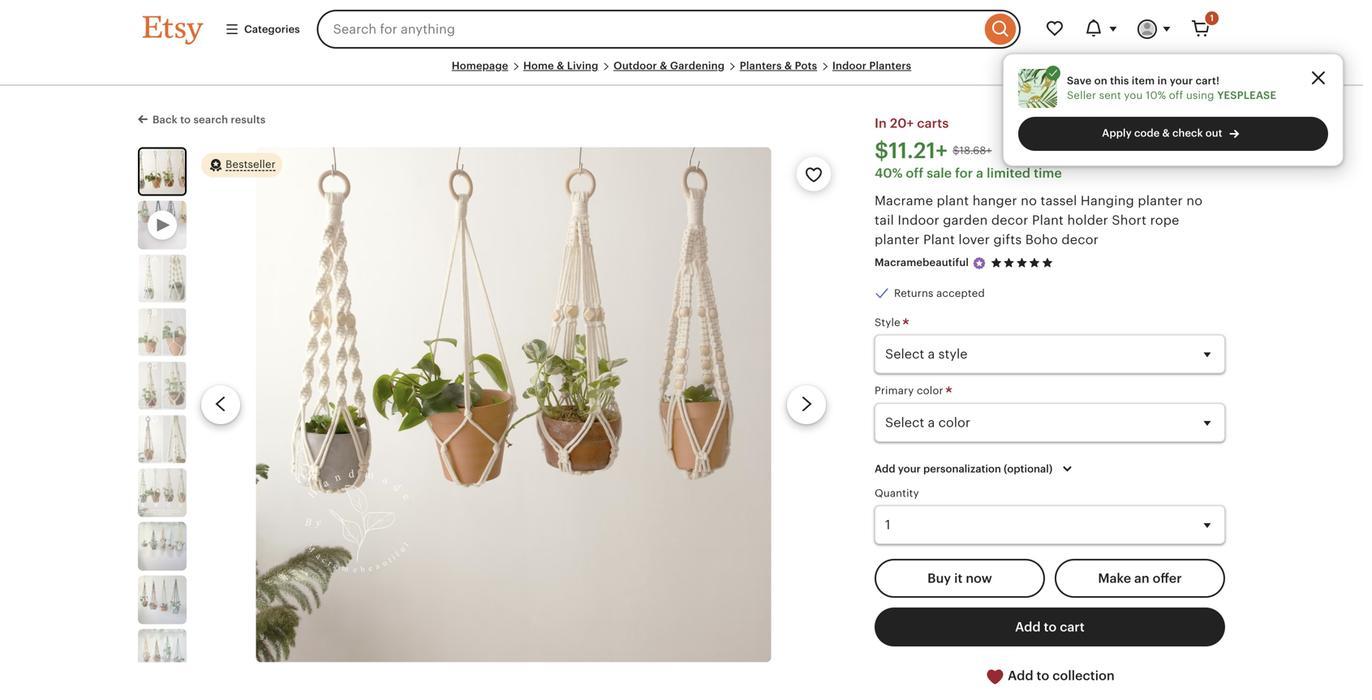 Task type: locate. For each thing, give the bounding box(es) containing it.
1 vertical spatial to
[[1044, 620, 1057, 635]]

add to cart
[[1015, 620, 1085, 635]]

10%
[[1146, 89, 1166, 101]]

yesplease
[[1217, 89, 1277, 101]]

decor
[[992, 213, 1029, 227], [1062, 232, 1099, 247]]

an
[[1135, 571, 1150, 586]]

1 horizontal spatial your
[[1170, 75, 1193, 87]]

hanging
[[1081, 193, 1135, 208]]

plant
[[1032, 213, 1064, 227], [924, 232, 955, 247]]

now
[[966, 571, 992, 586]]

primary color
[[875, 385, 947, 397]]

to inside button
[[1044, 620, 1057, 635]]

0 horizontal spatial indoor
[[833, 60, 867, 72]]

to for cart
[[1044, 620, 1057, 635]]

plant up macramebeautiful link
[[924, 232, 955, 247]]

buy
[[928, 571, 951, 586]]

results
[[231, 114, 266, 126]]

collection
[[1053, 669, 1115, 683]]

returns
[[894, 287, 934, 299]]

to
[[180, 114, 191, 126], [1044, 620, 1057, 635], [1037, 669, 1050, 683]]

0 vertical spatial add
[[875, 463, 896, 475]]

add inside button
[[1008, 669, 1034, 683]]

planter up rope
[[1138, 193, 1183, 208]]

to inside button
[[1037, 669, 1050, 683]]

homepage
[[452, 60, 508, 72]]

None search field
[[317, 10, 1021, 49]]

to left cart
[[1044, 620, 1057, 635]]

make an offer button
[[1055, 559, 1225, 598]]

planter down tail
[[875, 232, 920, 247]]

indoor
[[833, 60, 867, 72], [898, 213, 940, 227]]

your right in
[[1170, 75, 1193, 87]]

add up the quantity
[[875, 463, 896, 475]]

2 no from the left
[[1187, 193, 1203, 208]]

2 planters from the left
[[869, 60, 912, 72]]

planter
[[1138, 193, 1183, 208], [875, 232, 920, 247]]

0 vertical spatial to
[[180, 114, 191, 126]]

add inside dropdown button
[[875, 463, 896, 475]]

macrame plant hanger no tassel hanging planter no tail indoor image 6 image
[[138, 468, 187, 517]]

planters
[[740, 60, 782, 72], [869, 60, 912, 72]]

1 planters from the left
[[740, 60, 782, 72]]

indoor right pots
[[833, 60, 867, 72]]

indoor inside macrame plant hanger no tassel hanging planter no tail indoor garden decor plant holder short rope planter plant lover gifts boho decor
[[898, 213, 940, 227]]

boho
[[1026, 232, 1058, 247]]

$18.68+
[[953, 145, 992, 157]]

1 vertical spatial off
[[906, 166, 924, 180]]

off down $11.21+ in the top of the page
[[906, 166, 924, 180]]

add inside button
[[1015, 620, 1041, 635]]

it
[[954, 571, 963, 586]]

to right back
[[180, 114, 191, 126]]

$11.21+ $18.68+
[[875, 138, 992, 163]]

no down the check
[[1187, 193, 1203, 208]]

0 horizontal spatial decor
[[992, 213, 1029, 227]]

make an offer
[[1098, 571, 1182, 586]]

0 horizontal spatial your
[[898, 463, 921, 475]]

pots
[[795, 60, 817, 72]]

add your personalization (optional) button
[[863, 452, 1089, 486]]

search
[[194, 114, 228, 126]]

macrame
[[875, 193, 933, 208]]

planters & pots link
[[740, 60, 817, 72]]

off right 10%
[[1169, 89, 1184, 101]]

2 vertical spatial add
[[1008, 669, 1034, 683]]

& right code
[[1163, 127, 1170, 139]]

to left collection at the right bottom of page
[[1037, 669, 1050, 683]]

in
[[1158, 75, 1167, 87]]

color
[[917, 385, 944, 397]]

0 horizontal spatial macrame plant hanger no tassel hanging planter no tail indoor image 1 image
[[140, 149, 185, 194]]

home & living link
[[523, 60, 599, 72]]

& right home
[[557, 60, 565, 72]]

tail
[[875, 213, 894, 227]]

& right outdoor
[[660, 60, 668, 72]]

add left cart
[[1015, 620, 1041, 635]]

home & living
[[523, 60, 599, 72]]

menu bar
[[143, 58, 1221, 86]]

1 vertical spatial add
[[1015, 620, 1041, 635]]

cart!
[[1196, 75, 1220, 87]]

0 vertical spatial indoor
[[833, 60, 867, 72]]

using
[[1186, 89, 1215, 101]]

back to search results link
[[138, 111, 266, 127]]

time
[[1034, 166, 1062, 180]]

2 vertical spatial to
[[1037, 669, 1050, 683]]

0 horizontal spatial planters
[[740, 60, 782, 72]]

1 horizontal spatial no
[[1187, 193, 1203, 208]]

add
[[875, 463, 896, 475], [1015, 620, 1041, 635], [1008, 669, 1034, 683]]

1 horizontal spatial planters
[[869, 60, 912, 72]]

add down add to cart
[[1008, 669, 1034, 683]]

indoor down the macrame
[[898, 213, 940, 227]]

categories
[[244, 23, 300, 35]]

planters left pots
[[740, 60, 782, 72]]

tassel
[[1041, 193, 1077, 208]]

& left pots
[[785, 60, 792, 72]]

0 horizontal spatial off
[[906, 166, 924, 180]]

add for add your personalization (optional)
[[875, 463, 896, 475]]

in
[[875, 116, 887, 131]]

1
[[1210, 13, 1214, 23]]

for
[[955, 166, 973, 180]]

macrame plant hanger no tassel hanging planter no tail indoor image 1 image
[[256, 147, 771, 663], [140, 149, 185, 194]]

back
[[153, 114, 178, 126]]

1 horizontal spatial planter
[[1138, 193, 1183, 208]]

macrame plant hanger no tassel hanging planter no tail indoor image 2 image
[[138, 254, 187, 303]]

personalization
[[924, 463, 1001, 475]]

save on this item in your cart! seller sent you 10% off using yesplease
[[1067, 75, 1277, 101]]

sale
[[927, 166, 952, 180]]

apply code & check out link
[[1019, 117, 1329, 151]]

1 horizontal spatial indoor
[[898, 213, 940, 227]]

40%
[[875, 166, 903, 180]]

Search for anything text field
[[317, 10, 981, 49]]

categories button
[[213, 15, 312, 44]]

1 vertical spatial indoor
[[898, 213, 940, 227]]

1 vertical spatial plant
[[924, 232, 955, 247]]

1 horizontal spatial decor
[[1062, 232, 1099, 247]]

bestseller button
[[201, 152, 282, 178]]

planters up in
[[869, 60, 912, 72]]

0 horizontal spatial planter
[[875, 232, 920, 247]]

your
[[1170, 75, 1193, 87], [898, 463, 921, 475]]

macrame plant hanger no tassel hanging planter no tail indoor image 4 image
[[138, 361, 187, 410]]

0 horizontal spatial no
[[1021, 193, 1037, 208]]

1 horizontal spatial plant
[[1032, 213, 1064, 227]]

home
[[523, 60, 554, 72]]

off
[[1169, 89, 1184, 101], [906, 166, 924, 180]]

add to collection button
[[875, 657, 1225, 687]]

decor up gifts
[[992, 213, 1029, 227]]

your up the quantity
[[898, 463, 921, 475]]

0 vertical spatial off
[[1169, 89, 1184, 101]]

categories banner
[[114, 0, 1250, 58]]

plant up boho
[[1032, 213, 1064, 227]]

gardening
[[670, 60, 725, 72]]

macramebeautiful link
[[875, 257, 969, 269]]

1 vertical spatial your
[[898, 463, 921, 475]]

returns accepted
[[894, 287, 985, 299]]

macrame plant hanger no tassel hanging planter no tail indoor image 9 image
[[138, 629, 187, 678]]

add for add to cart
[[1015, 620, 1041, 635]]

&
[[557, 60, 565, 72], [660, 60, 668, 72], [785, 60, 792, 72], [1163, 127, 1170, 139]]

decor down holder
[[1062, 232, 1099, 247]]

garden
[[943, 213, 988, 227]]

no
[[1021, 193, 1037, 208], [1187, 193, 1203, 208]]

to for collection
[[1037, 669, 1050, 683]]

add to cart button
[[875, 608, 1225, 647]]

indoor planters
[[833, 60, 912, 72]]

add for add to collection
[[1008, 669, 1034, 683]]

1 vertical spatial decor
[[1062, 232, 1099, 247]]

0 vertical spatial your
[[1170, 75, 1193, 87]]

no left tassel at the top right of the page
[[1021, 193, 1037, 208]]

20+
[[890, 116, 914, 131]]

macrame plant hanger no tassel hanging planter no tail indoor image 3 image
[[138, 308, 187, 357]]

1 horizontal spatial off
[[1169, 89, 1184, 101]]

outdoor & gardening link
[[614, 60, 725, 72]]



Task type: describe. For each thing, give the bounding box(es) containing it.
0 vertical spatial plant
[[1032, 213, 1064, 227]]

outdoor
[[614, 60, 657, 72]]

macrame plant hanger no tassel hanging planter no tail indoor garden decor plant holder short rope planter plant lover gifts boho decor
[[875, 193, 1203, 247]]

outdoor & gardening
[[614, 60, 725, 72]]

bestseller
[[226, 158, 276, 170]]

in 20+ carts
[[875, 116, 949, 131]]

limited
[[987, 166, 1031, 180]]

macramebeautiful
[[875, 257, 969, 269]]

accepted
[[937, 287, 985, 299]]

quantity
[[875, 487, 919, 499]]

offer
[[1153, 571, 1182, 586]]

apply
[[1102, 127, 1132, 139]]

hanger
[[973, 193, 1017, 208]]

you
[[1124, 89, 1143, 101]]

item
[[1132, 75, 1155, 87]]

apply code & check out
[[1102, 127, 1223, 139]]

0 vertical spatial planter
[[1138, 193, 1183, 208]]

this
[[1110, 75, 1129, 87]]

a
[[976, 166, 984, 180]]

macrame plant hanger no tassel hanging planter no tail indoor image 8 image
[[138, 576, 187, 624]]

homepage link
[[452, 60, 508, 72]]

& for home
[[557, 60, 565, 72]]

check
[[1173, 127, 1203, 139]]

your inside dropdown button
[[898, 463, 921, 475]]

1 horizontal spatial macrame plant hanger no tassel hanging planter no tail indoor image 1 image
[[256, 147, 771, 663]]

lover
[[959, 232, 990, 247]]

0 horizontal spatial plant
[[924, 232, 955, 247]]

rope
[[1150, 213, 1180, 227]]

plant
[[937, 193, 969, 208]]

& for outdoor
[[660, 60, 668, 72]]

none search field inside categories banner
[[317, 10, 1021, 49]]

1 vertical spatial planter
[[875, 232, 920, 247]]

0 vertical spatial decor
[[992, 213, 1029, 227]]

1 link
[[1182, 10, 1221, 49]]

menu bar containing homepage
[[143, 58, 1221, 86]]

back to search results
[[153, 114, 266, 126]]

holder
[[1068, 213, 1109, 227]]

star_seller image
[[972, 256, 987, 271]]

short
[[1112, 213, 1147, 227]]

add your personalization (optional)
[[875, 463, 1053, 475]]

buy it now
[[928, 571, 992, 586]]

1 no from the left
[[1021, 193, 1037, 208]]

style
[[875, 317, 904, 329]]

code
[[1135, 127, 1160, 139]]

add to collection
[[1005, 669, 1115, 683]]

cart
[[1060, 620, 1085, 635]]

primary
[[875, 385, 914, 397]]

on
[[1095, 75, 1108, 87]]

& for planters
[[785, 60, 792, 72]]

sent
[[1099, 89, 1121, 101]]

40% off sale for a limited time
[[875, 166, 1062, 180]]

macrame plant hanger no tassel hanging planter no tail indoor image 7 image
[[138, 522, 187, 571]]

carts
[[917, 116, 949, 131]]

buy it now button
[[875, 559, 1045, 598]]

your inside save on this item in your cart! seller sent you 10% off using yesplease
[[1170, 75, 1193, 87]]

planters & pots
[[740, 60, 817, 72]]

indoor planters link
[[833, 60, 912, 72]]

& inside apply code & check out "link"
[[1163, 127, 1170, 139]]

save
[[1067, 75, 1092, 87]]

(optional)
[[1004, 463, 1053, 475]]

seller
[[1067, 89, 1097, 101]]

off inside save on this item in your cart! seller sent you 10% off using yesplease
[[1169, 89, 1184, 101]]

$11.21+
[[875, 138, 948, 163]]

indoor inside menu bar
[[833, 60, 867, 72]]

make
[[1098, 571, 1131, 586]]

living
[[567, 60, 599, 72]]

macrame plant hanger no tassel hanging planter no tail indoor image 5 image
[[138, 415, 187, 464]]

to for search
[[180, 114, 191, 126]]

gifts
[[994, 232, 1022, 247]]

out
[[1206, 127, 1223, 139]]



Task type: vqa. For each thing, say whether or not it's contained in the screenshot.
1st Planters
yes



